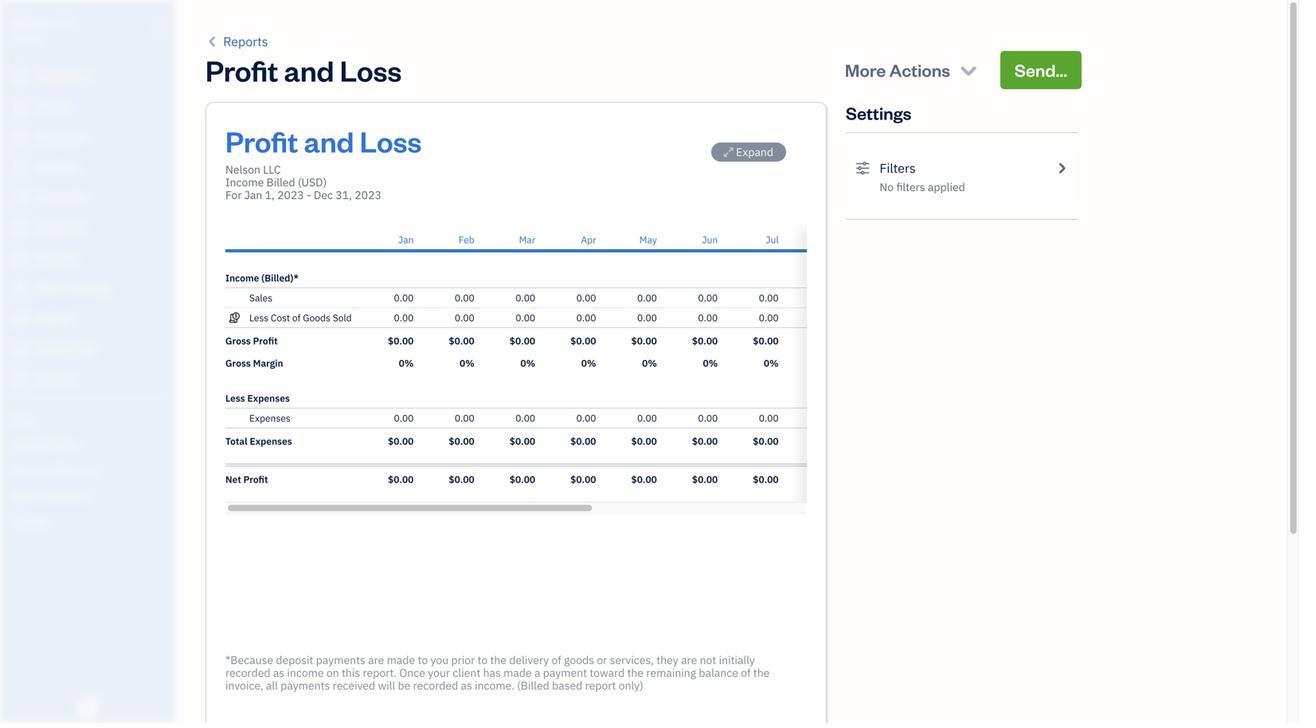 Task type: describe. For each thing, give the bounding box(es) containing it.
profit down reports
[[206, 51, 278, 89]]

8 0% from the left
[[825, 357, 840, 370]]

less for less expenses
[[225, 392, 245, 405]]

client
[[453, 666, 481, 680]]

2 2023 from the left
[[355, 188, 381, 202]]

delivery
[[509, 653, 549, 668]]

2 are from the left
[[681, 653, 697, 668]]

applied
[[928, 180, 965, 194]]

chevrondown image
[[958, 59, 980, 81]]

you
[[431, 653, 449, 668]]

freshbooks image
[[75, 698, 100, 717]]

dashboard image
[[10, 69, 29, 85]]

settings image
[[12, 515, 170, 527]]

jun
[[702, 233, 718, 246]]

total expenses
[[225, 435, 292, 448]]

sales
[[249, 292, 273, 304]]

your
[[428, 666, 450, 680]]

0 horizontal spatial recorded
[[225, 666, 270, 680]]

profit and loss
[[206, 51, 402, 89]]

0 horizontal spatial of
[[292, 311, 301, 324]]

nelson llc owner
[[13, 14, 77, 45]]

a
[[534, 666, 540, 680]]

2 to from the left
[[478, 653, 488, 668]]

expand image
[[724, 146, 734, 159]]

1 2023 from the left
[[277, 188, 304, 202]]

report
[[585, 678, 616, 693]]

on
[[327, 666, 339, 680]]

owner
[[13, 32, 42, 45]]

1 horizontal spatial as
[[461, 678, 472, 693]]

6 0% from the left
[[703, 357, 718, 370]]

0 horizontal spatial as
[[273, 666, 285, 680]]

chart image
[[10, 342, 29, 358]]

llc inside profit and loss nelson llc income billed (usd) for jan 1, 2023 - dec 31, 2023
[[263, 162, 281, 177]]

reports
[[223, 33, 268, 50]]

apps image
[[12, 413, 170, 425]]

based
[[552, 678, 583, 693]]

1 horizontal spatial the
[[627, 666, 644, 680]]

reports button
[[206, 32, 268, 51]]

invoice,
[[225, 678, 263, 693]]

jan inside profit and loss nelson llc income billed (usd) for jan 1, 2023 - dec 31, 2023
[[244, 188, 262, 202]]

and for profit and loss nelson llc income billed (usd) for jan 1, 2023 - dec 31, 2023
[[304, 122, 354, 160]]

report image
[[10, 372, 29, 388]]

once
[[399, 666, 425, 680]]

category image for sales
[[225, 292, 243, 304]]

2 income from the top
[[225, 272, 259, 284]]

remaining
[[646, 666, 696, 680]]

0 horizontal spatial made
[[387, 653, 415, 668]]

not
[[700, 653, 716, 668]]

gross for gross margin
[[225, 357, 251, 370]]

billed
[[267, 175, 295, 190]]

chevronright image
[[1054, 159, 1069, 178]]

no
[[880, 180, 894, 194]]

will
[[378, 678, 395, 693]]

loss for profit and loss nelson llc income billed (usd) for jan 1, 2023 - dec 31, 2023
[[360, 122, 422, 160]]

more actions
[[845, 59, 950, 81]]

or
[[597, 653, 607, 668]]

4 0% from the left
[[581, 357, 596, 370]]

payment image
[[10, 190, 29, 206]]

31,
[[336, 188, 352, 202]]

estimate image
[[10, 130, 29, 146]]

expense image
[[10, 221, 29, 237]]

main element
[[0, 0, 215, 723]]

gross for gross profit
[[225, 335, 251, 347]]

cost
[[271, 311, 290, 324]]

income
[[287, 666, 324, 680]]

team members image
[[12, 438, 170, 451]]

aug
[[823, 233, 840, 246]]

nelson inside nelson llc owner
[[13, 14, 53, 31]]

jul
[[766, 233, 779, 246]]

for
[[225, 188, 242, 202]]

nelson inside profit and loss nelson llc income billed (usd) for jan 1, 2023 - dec 31, 2023
[[225, 162, 261, 177]]

profit and loss nelson llc income billed (usd) for jan 1, 2023 - dec 31, 2023
[[225, 122, 422, 202]]

items and services image
[[12, 464, 170, 476]]

*because deposit payments are made to you prior to the delivery of goods or services, they are not initially recorded as income on this report. once your client has made a payment toward the remaining balance of the invoice, all payments received will be recorded as income. (billed based report only)
[[225, 653, 770, 693]]

income (billed)*
[[225, 272, 299, 284]]

*because
[[225, 653, 273, 668]]

1 horizontal spatial made
[[504, 666, 532, 680]]

only)
[[619, 678, 644, 693]]

1 horizontal spatial of
[[552, 653, 561, 668]]

1 horizontal spatial recorded
[[413, 678, 458, 693]]

toward
[[590, 666, 625, 680]]

may
[[640, 233, 657, 246]]

filters
[[880, 160, 916, 176]]

be
[[398, 678, 411, 693]]

actions
[[889, 59, 950, 81]]

gross profit
[[225, 335, 278, 347]]

money image
[[10, 311, 29, 327]]

profit right net
[[243, 473, 268, 486]]



Task type: locate. For each thing, give the bounding box(es) containing it.
gross down gross profit
[[225, 357, 251, 370]]

sold
[[333, 311, 352, 324]]

to
[[418, 653, 428, 668], [478, 653, 488, 668]]

profit
[[206, 51, 278, 89], [225, 122, 298, 160], [253, 335, 278, 347], [243, 473, 268, 486]]

3 0% from the left
[[521, 357, 535, 370]]

recorded
[[225, 666, 270, 680], [413, 678, 458, 693]]

2 0% from the left
[[460, 357, 475, 370]]

0 vertical spatial jan
[[244, 188, 262, 202]]

are up will
[[368, 653, 384, 668]]

services,
[[610, 653, 654, 668]]

settings
[[846, 102, 912, 124]]

goods
[[303, 311, 330, 324]]

of right balance
[[741, 666, 751, 680]]

(usd)
[[298, 175, 327, 190]]

0 vertical spatial gross
[[225, 335, 251, 347]]

to right prior
[[478, 653, 488, 668]]

2023
[[277, 188, 304, 202], [355, 188, 381, 202]]

2 horizontal spatial the
[[753, 666, 770, 680]]

project image
[[10, 251, 29, 267]]

1 are from the left
[[368, 653, 384, 668]]

2023 right 31,
[[355, 188, 381, 202]]

(billed
[[517, 678, 549, 693]]

1 vertical spatial payments
[[281, 678, 330, 693]]

and up (usd)
[[304, 122, 354, 160]]

payments
[[316, 653, 366, 668], [281, 678, 330, 693]]

0 horizontal spatial jan
[[244, 188, 262, 202]]

expand
[[736, 145, 774, 159]]

less down "gross margin"
[[225, 392, 245, 405]]

nelson up for
[[225, 162, 261, 177]]

1 0% from the left
[[399, 357, 414, 370]]

profit up margin
[[253, 335, 278, 347]]

expenses for less expenses
[[247, 392, 290, 405]]

and
[[284, 51, 334, 89], [304, 122, 354, 160]]

llc inside nelson llc owner
[[56, 14, 77, 31]]

report.
[[363, 666, 397, 680]]

2 vertical spatial expenses
[[250, 435, 292, 448]]

as
[[273, 666, 285, 680], [461, 678, 472, 693]]

jan left feb
[[398, 233, 414, 246]]

0 vertical spatial llc
[[56, 14, 77, 31]]

bank connections image
[[12, 489, 170, 502]]

expenses right total
[[250, 435, 292, 448]]

made up be
[[387, 653, 415, 668]]

1 to from the left
[[418, 653, 428, 668]]

send…
[[1015, 59, 1067, 81]]

this
[[342, 666, 360, 680]]

0 horizontal spatial 2023
[[277, 188, 304, 202]]

net
[[225, 473, 241, 486]]

0 vertical spatial loss
[[340, 51, 402, 89]]

1 vertical spatial expenses
[[249, 412, 291, 425]]

the up income.
[[490, 653, 507, 668]]

1 vertical spatial jan
[[398, 233, 414, 246]]

0 vertical spatial income
[[225, 175, 264, 190]]

balance
[[699, 666, 738, 680]]

are left not
[[681, 653, 697, 668]]

0 horizontal spatial less
[[225, 392, 245, 405]]

loss
[[340, 51, 402, 89], [360, 122, 422, 160]]

7 0% from the left
[[764, 357, 779, 370]]

income.
[[475, 678, 514, 693]]

of
[[292, 311, 301, 324], [552, 653, 561, 668], [741, 666, 751, 680]]

no filters applied
[[880, 180, 965, 194]]

prior
[[451, 653, 475, 668]]

less expenses
[[225, 392, 290, 405]]

of right cost
[[292, 311, 301, 324]]

recorded down you
[[413, 678, 458, 693]]

nelson up "owner"
[[13, 14, 53, 31]]

1 vertical spatial less
[[225, 392, 245, 405]]

1 gross from the top
[[225, 335, 251, 347]]

total
[[225, 435, 247, 448]]

invoice image
[[10, 160, 29, 176]]

dec
[[314, 188, 333, 202]]

initially
[[719, 653, 755, 668]]

0 vertical spatial expenses
[[247, 392, 290, 405]]

2 gross from the top
[[225, 357, 251, 370]]

income up sales
[[225, 272, 259, 284]]

nelson
[[13, 14, 53, 31], [225, 162, 261, 177]]

feb
[[459, 233, 475, 246]]

gross up "gross margin"
[[225, 335, 251, 347]]

jan
[[244, 188, 262, 202], [398, 233, 414, 246]]

more actions button
[[831, 51, 994, 89]]

1 vertical spatial income
[[225, 272, 259, 284]]

mar
[[519, 233, 535, 246]]

expand button
[[711, 143, 786, 162]]

less down sales
[[249, 311, 269, 324]]

llc
[[56, 14, 77, 31], [263, 162, 281, 177]]

gross margin
[[225, 357, 283, 370]]

payments down deposit
[[281, 678, 330, 693]]

0%
[[399, 357, 414, 370], [460, 357, 475, 370], [521, 357, 535, 370], [581, 357, 596, 370], [642, 357, 657, 370], [703, 357, 718, 370], [764, 357, 779, 370], [825, 357, 840, 370]]

0 vertical spatial less
[[249, 311, 269, 324]]

1 vertical spatial gross
[[225, 357, 251, 370]]

chevronleft image
[[206, 32, 220, 51]]

1 horizontal spatial to
[[478, 653, 488, 668]]

loss for profit and loss
[[340, 51, 402, 89]]

0 vertical spatial nelson
[[13, 14, 53, 31]]

income
[[225, 175, 264, 190], [225, 272, 259, 284]]

made left "a"
[[504, 666, 532, 680]]

1 vertical spatial loss
[[360, 122, 422, 160]]

2 horizontal spatial of
[[741, 666, 751, 680]]

payments up received
[[316, 653, 366, 668]]

1,
[[265, 188, 275, 202]]

client image
[[10, 100, 29, 116]]

to left you
[[418, 653, 428, 668]]

and right reports button
[[284, 51, 334, 89]]

1 horizontal spatial jan
[[398, 233, 414, 246]]

(billed)*
[[261, 272, 299, 284]]

are
[[368, 653, 384, 668], [681, 653, 697, 668]]

1 income from the top
[[225, 175, 264, 190]]

payment
[[543, 666, 587, 680]]

0 vertical spatial payments
[[316, 653, 366, 668]]

1 horizontal spatial llc
[[263, 162, 281, 177]]

0 horizontal spatial to
[[418, 653, 428, 668]]

filters
[[897, 180, 925, 194]]

the
[[490, 653, 507, 668], [627, 666, 644, 680], [753, 666, 770, 680]]

1 horizontal spatial less
[[249, 311, 269, 324]]

made
[[387, 653, 415, 668], [504, 666, 532, 680]]

settings image
[[856, 159, 870, 178]]

-
[[307, 188, 311, 202]]

loss inside profit and loss nelson llc income billed (usd) for jan 1, 2023 - dec 31, 2023
[[360, 122, 422, 160]]

expenses down less expenses
[[249, 412, 291, 425]]

profit inside profit and loss nelson llc income billed (usd) for jan 1, 2023 - dec 31, 2023
[[225, 122, 298, 160]]

send… button
[[1000, 51, 1082, 89]]

margin
[[253, 357, 283, 370]]

jan left 1,
[[244, 188, 262, 202]]

as left income
[[273, 666, 285, 680]]

category image
[[225, 292, 243, 304], [225, 412, 243, 425]]

of left goods
[[552, 653, 561, 668]]

1 horizontal spatial are
[[681, 653, 697, 668]]

the right toward
[[627, 666, 644, 680]]

and inside profit and loss nelson llc income billed (usd) for jan 1, 2023 - dec 31, 2023
[[304, 122, 354, 160]]

1 vertical spatial category image
[[225, 412, 243, 425]]

1 vertical spatial llc
[[263, 162, 281, 177]]

income left 1,
[[225, 175, 264, 190]]

0.00
[[394, 292, 414, 304], [455, 292, 475, 304], [516, 292, 535, 304], [576, 292, 596, 304], [637, 292, 657, 304], [698, 292, 718, 304], [759, 292, 779, 304], [820, 292, 840, 304], [394, 311, 414, 324], [455, 311, 475, 324], [516, 311, 535, 324], [576, 311, 596, 324], [637, 311, 657, 324], [698, 311, 718, 324], [759, 311, 779, 324], [820, 311, 840, 324], [394, 412, 414, 425], [455, 412, 475, 425], [516, 412, 535, 425], [576, 412, 596, 425], [637, 412, 657, 425], [698, 412, 718, 425], [759, 412, 779, 425], [820, 412, 840, 425]]

category image up total
[[225, 412, 243, 425]]

less for less cost of goods sold
[[249, 311, 269, 324]]

and for profit and loss
[[284, 51, 334, 89]]

more
[[845, 59, 886, 81]]

0 horizontal spatial llc
[[56, 14, 77, 31]]

0 horizontal spatial nelson
[[13, 14, 53, 31]]

less
[[249, 311, 269, 324], [225, 392, 245, 405]]

0 vertical spatial and
[[284, 51, 334, 89]]

gross
[[225, 335, 251, 347], [225, 357, 251, 370]]

deposit
[[276, 653, 313, 668]]

category image left sales
[[225, 292, 243, 304]]

1 category image from the top
[[225, 292, 243, 304]]

2 category image from the top
[[225, 412, 243, 425]]

2023 left - on the left of the page
[[277, 188, 304, 202]]

timer image
[[10, 281, 29, 297]]

1 horizontal spatial nelson
[[225, 162, 261, 177]]

the right balance
[[753, 666, 770, 680]]

1 vertical spatial nelson
[[225, 162, 261, 177]]

received
[[333, 678, 375, 693]]

income inside profit and loss nelson llc income billed (usd) for jan 1, 2023 - dec 31, 2023
[[225, 175, 264, 190]]

expenses down margin
[[247, 392, 290, 405]]

they
[[657, 653, 679, 668]]

goods
[[564, 653, 594, 668]]

less cost of goods sold
[[249, 311, 352, 324]]

has
[[483, 666, 501, 680]]

5 0% from the left
[[642, 357, 657, 370]]

0 horizontal spatial the
[[490, 653, 507, 668]]

1 horizontal spatial 2023
[[355, 188, 381, 202]]

apr
[[581, 233, 596, 246]]

net profit
[[225, 473, 268, 486]]

expenses for total expenses
[[250, 435, 292, 448]]

as down prior
[[461, 678, 472, 693]]

1 vertical spatial and
[[304, 122, 354, 160]]

category image for expenses
[[225, 412, 243, 425]]

expenses
[[247, 392, 290, 405], [249, 412, 291, 425], [250, 435, 292, 448]]

profit up billed
[[225, 122, 298, 160]]

all
[[266, 678, 278, 693]]

recorded left deposit
[[225, 666, 270, 680]]

$0.00
[[388, 335, 414, 347], [449, 335, 475, 347], [510, 335, 535, 347], [570, 335, 596, 347], [631, 335, 657, 347], [692, 335, 718, 347], [753, 335, 779, 347], [814, 335, 840, 347], [388, 435, 414, 448], [449, 435, 475, 448], [510, 435, 535, 448], [570, 435, 596, 448], [631, 435, 657, 448], [692, 435, 718, 448], [753, 435, 779, 448], [814, 435, 840, 448], [388, 473, 414, 486], [449, 473, 475, 486], [510, 473, 535, 486], [570, 473, 596, 486], [631, 473, 657, 486], [692, 473, 718, 486], [753, 473, 779, 486], [814, 473, 840, 486]]

0 vertical spatial category image
[[225, 292, 243, 304]]

0 horizontal spatial are
[[368, 653, 384, 668]]



Task type: vqa. For each thing, say whether or not it's contained in the screenshot.


